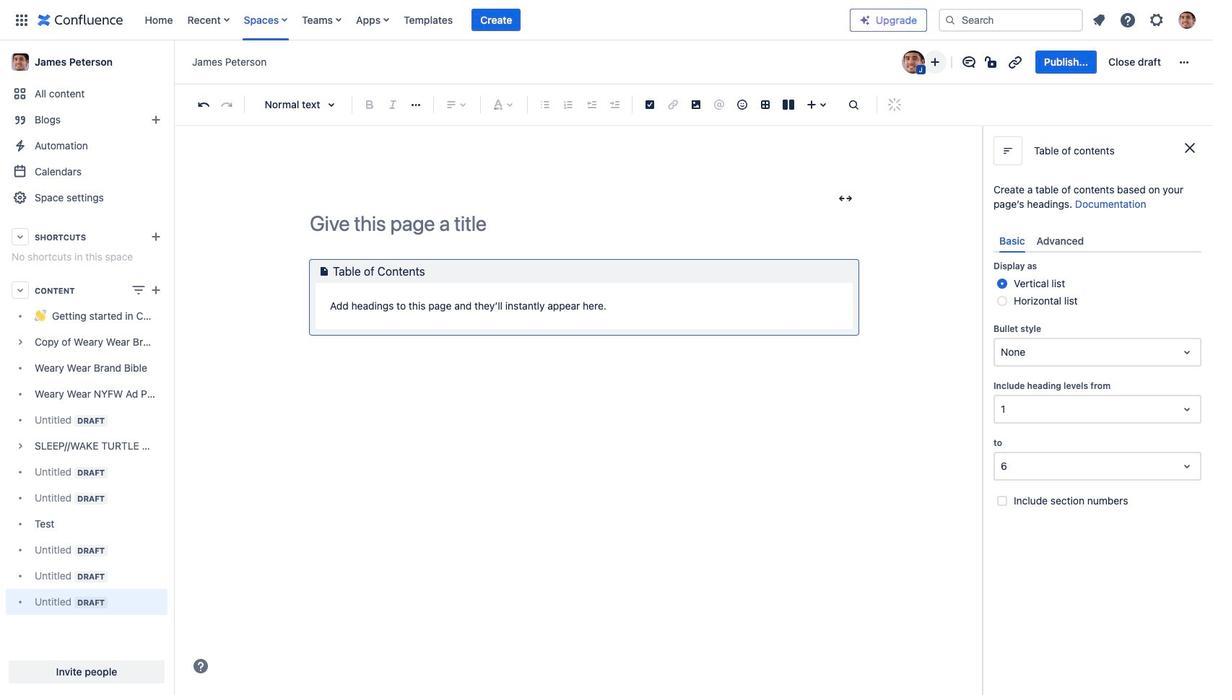 Task type: describe. For each thing, give the bounding box(es) containing it.
add shortcut image
[[147, 228, 165, 246]]

outdent ⇧tab image
[[583, 96, 600, 113]]

global element
[[9, 0, 850, 40]]

open image
[[1179, 401, 1196, 418]]

mention @ image
[[711, 96, 728, 113]]

emoji : image
[[734, 96, 751, 113]]

list formating group
[[534, 93, 626, 116]]

table ⇧⌥t image
[[757, 96, 774, 113]]

1 open image from the top
[[1179, 344, 1196, 361]]

bold ⌘b image
[[361, 96, 378, 113]]

change view image
[[130, 282, 147, 299]]

space element
[[0, 40, 173, 696]]

settings icon image
[[1148, 11, 1166, 29]]

2 open image from the top
[[1179, 458, 1196, 475]]

indent tab image
[[606, 96, 623, 113]]

add image, video, or file image
[[688, 96, 705, 113]]

no restrictions image
[[984, 53, 1001, 71]]

find and replace image
[[845, 96, 862, 113]]

more image
[[1176, 53, 1193, 71]]

link ⌘k image
[[664, 96, 682, 113]]

invite to edit image
[[926, 53, 944, 71]]

numbered list ⌘⇧7 image
[[560, 96, 577, 113]]

bullet list ⌘⇧8 image
[[537, 96, 554, 113]]

list for the premium icon
[[1086, 7, 1205, 33]]

Give this page a title text field
[[310, 212, 859, 235]]

create a page image
[[147, 282, 165, 299]]

list for appswitcher icon
[[138, 0, 850, 40]]

more formatting image
[[407, 96, 425, 113]]

italic ⌘i image
[[384, 96, 402, 113]]



Task type: vqa. For each thing, say whether or not it's contained in the screenshot.
fifth Add button from the bottom
no



Task type: locate. For each thing, give the bounding box(es) containing it.
premium image
[[859, 14, 871, 26]]

open image
[[1179, 344, 1196, 361], [1179, 458, 1196, 475]]

text formatting group
[[358, 93, 428, 116]]

help icon image
[[1119, 11, 1137, 29]]

1 vertical spatial open image
[[1179, 458, 1196, 475]]

create a blog image
[[147, 111, 165, 129]]

appswitcher icon image
[[13, 11, 30, 29]]

None radio
[[997, 296, 1008, 306]]

0 vertical spatial open image
[[1179, 344, 1196, 361]]

Search field
[[939, 8, 1083, 31]]

redo ⌘⇧z image
[[218, 96, 235, 113]]

your profile and preferences image
[[1179, 11, 1196, 29]]

0 horizontal spatial list
[[138, 0, 850, 40]]

list
[[138, 0, 850, 40], [1086, 7, 1205, 33]]

search image
[[945, 14, 956, 26]]

action item [] image
[[641, 96, 659, 113]]

layouts image
[[780, 96, 797, 113]]

group
[[1036, 51, 1170, 74]]

tree inside space 'element'
[[6, 303, 168, 615]]

open image up open icon
[[1179, 344, 1196, 361]]

help image
[[192, 658, 209, 675]]

notification icon image
[[1091, 11, 1108, 29]]

tree
[[6, 303, 168, 615]]

table of contents image
[[316, 263, 333, 280]]

None radio
[[997, 279, 1008, 289]]

Main content area, start typing to enter text. text field
[[310, 260, 859, 364]]

list item
[[472, 8, 521, 31]]

tab list
[[994, 229, 1202, 253]]

collapse sidebar image
[[157, 48, 189, 77]]

make page full-width image
[[837, 190, 854, 207]]

None search field
[[939, 8, 1083, 31]]

option group
[[994, 275, 1202, 310]]

banner
[[0, 0, 1213, 40]]

close image
[[1182, 139, 1199, 157]]

confluence image
[[38, 11, 123, 29], [38, 11, 123, 29]]

1 horizontal spatial list
[[1086, 7, 1205, 33]]

list item inside global element
[[472, 8, 521, 31]]

copy link image
[[1007, 53, 1024, 71]]

comment icon image
[[960, 53, 978, 71]]

undo ⌘z image
[[195, 96, 212, 113]]

open image down open icon
[[1179, 458, 1196, 475]]



